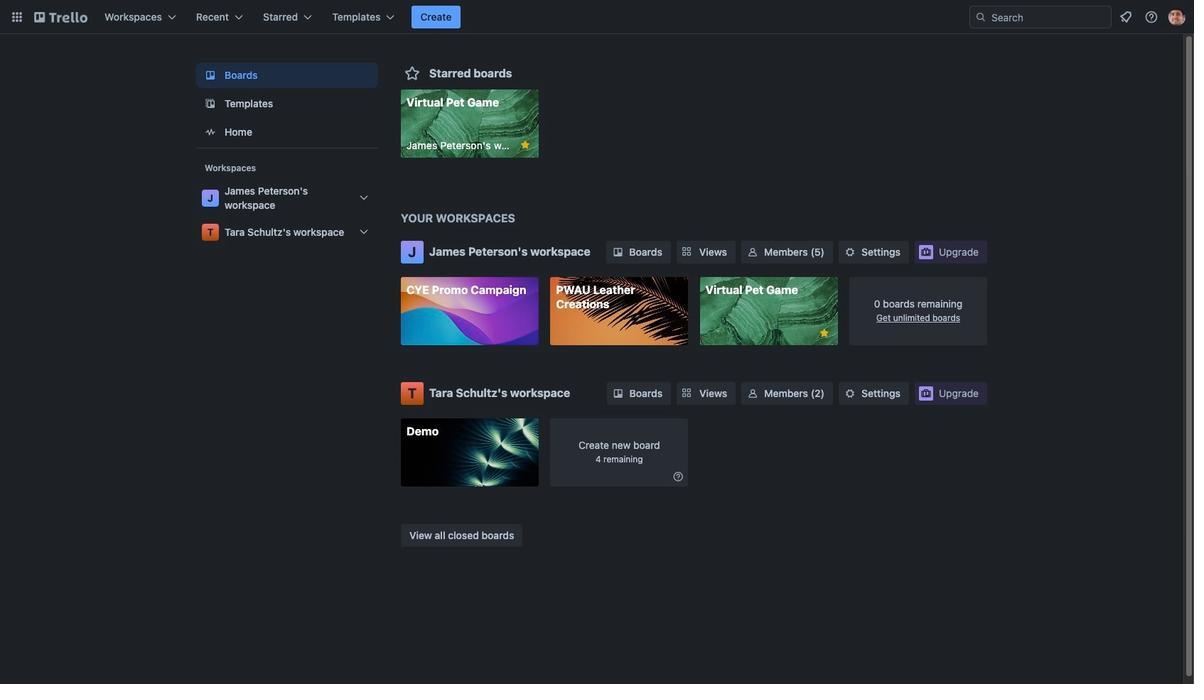 Task type: locate. For each thing, give the bounding box(es) containing it.
sm image
[[611, 245, 625, 259], [844, 245, 858, 259], [746, 387, 760, 401], [672, 470, 686, 484]]

home image
[[202, 124, 219, 141]]

search image
[[976, 11, 987, 23]]

0 notifications image
[[1118, 9, 1135, 26]]

template board image
[[202, 95, 219, 112]]

back to home image
[[34, 6, 87, 28]]

board image
[[202, 67, 219, 84]]

click to unstar this board. it will be removed from your starred list. image
[[519, 139, 532, 151]]

sm image
[[746, 245, 760, 259], [611, 387, 626, 401], [844, 387, 858, 401]]



Task type: vqa. For each thing, say whether or not it's contained in the screenshot.
'0 Notifications' icon at the right top of page
yes



Task type: describe. For each thing, give the bounding box(es) containing it.
1 horizontal spatial sm image
[[746, 245, 760, 259]]

open information menu image
[[1145, 10, 1159, 24]]

primary element
[[0, 0, 1195, 34]]

james peterson (jamespeterson93) image
[[1169, 9, 1186, 26]]

Search field
[[987, 7, 1112, 27]]

0 horizontal spatial sm image
[[611, 387, 626, 401]]

2 horizontal spatial sm image
[[844, 387, 858, 401]]



